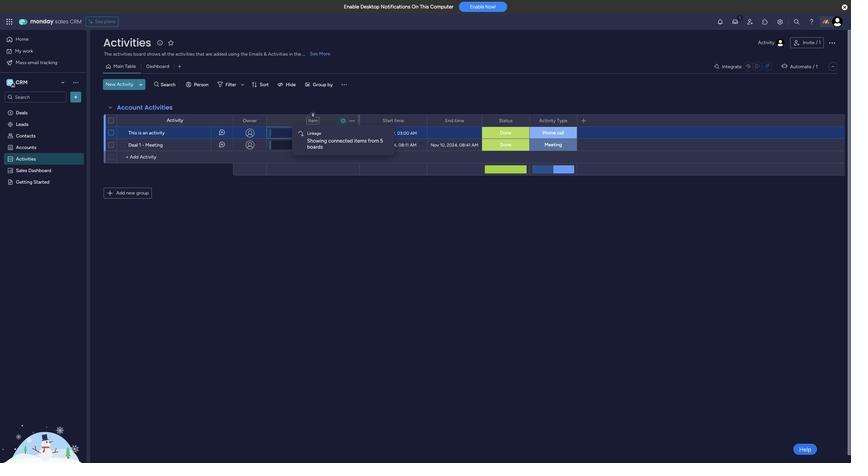 Task type: describe. For each thing, give the bounding box(es) containing it.
deal 1
[[308, 142, 320, 148]]

23,
[[378, 131, 384, 136]]

see more
[[310, 51, 330, 57]]

are
[[206, 51, 212, 57]]

monday sales crm
[[30, 18, 82, 25]]

&
[[264, 51, 267, 57]]

add new group
[[116, 190, 149, 196]]

help
[[800, 446, 812, 453]]

08:41
[[460, 143, 471, 148]]

nov 10, 2024, 08:11 am
[[370, 143, 417, 148]]

see more link
[[309, 51, 331, 57]]

add to favorites image
[[168, 39, 174, 46]]

nov for nov 10, 2024, 08:41 am
[[431, 143, 439, 148]]

1 inside 'button'
[[819, 40, 821, 46]]

connected
[[328, 138, 353, 144]]

list box containing deals
[[0, 106, 87, 280]]

automate
[[791, 64, 812, 70]]

activity
[[149, 130, 165, 136]]

phone
[[543, 130, 556, 136]]

start
[[383, 118, 393, 124]]

options image for owner
[[257, 115, 262, 127]]

options image for activity type
[[568, 115, 572, 127]]

end time
[[445, 118, 464, 124]]

boards
[[307, 144, 323, 150]]

mass email tracking
[[16, 60, 57, 65]]

Activities field
[[102, 35, 153, 50]]

item
[[308, 118, 318, 124]]

2 vertical spatial options image
[[350, 115, 355, 127]]

linkage
[[307, 131, 321, 136]]

monday
[[30, 18, 54, 25]]

group
[[313, 82, 326, 88]]

0 horizontal spatial this
[[128, 130, 137, 136]]

1 down is
[[139, 142, 141, 148]]

automate / 1
[[791, 64, 818, 70]]

enable desktop notifications on this computer
[[344, 4, 454, 10]]

search everything image
[[794, 18, 800, 25]]

1 activities from the left
[[113, 51, 132, 57]]

hide button
[[275, 79, 300, 90]]

phone call
[[543, 130, 564, 136]]

owner
[[243, 118, 257, 124]]

arrow down image
[[239, 81, 247, 89]]

see for see more
[[310, 51, 318, 57]]

account activities
[[117, 103, 173, 112]]

table
[[125, 64, 136, 69]]

filter
[[226, 82, 236, 88]]

activity type
[[539, 118, 568, 124]]

/ for automate
[[813, 64, 815, 70]]

enable now! button
[[459, 2, 507, 12]]

2024, for 08:11
[[386, 143, 398, 148]]

the
[[104, 51, 112, 57]]

my work button
[[4, 46, 73, 57]]

notifications
[[381, 4, 411, 10]]

invite
[[803, 40, 815, 46]]

showing
[[307, 138, 327, 144]]

mass email tracking button
[[4, 57, 73, 68]]

workspace image
[[6, 79, 13, 86]]

status
[[499, 118, 513, 124]]

03:00
[[397, 131, 409, 136]]

public dashboard image
[[7, 167, 14, 174]]

add new group button
[[104, 188, 152, 199]]

deals
[[16, 110, 28, 116]]

1 vertical spatial -
[[142, 142, 144, 148]]

that
[[196, 51, 205, 57]]

Account Activities field
[[115, 103, 174, 112]]

nov 10, 2024, 08:41 am
[[431, 143, 479, 148]]

an
[[143, 130, 148, 136]]

workspace options image
[[72, 79, 79, 86]]

lottie animation image
[[0, 395, 87, 464]]

the activities board shows all the activities that are added using the emails & activities in the page.
[[104, 51, 314, 57]]

time for start time
[[395, 118, 404, 124]]

in
[[289, 51, 293, 57]]

activity inside popup button
[[758, 40, 775, 46]]

3 the from the left
[[294, 51, 301, 57]]

activities up board
[[103, 35, 151, 50]]

all
[[162, 51, 166, 57]]

dashboard inside button
[[146, 64, 169, 69]]

sort
[[260, 82, 269, 88]]

/ for invite
[[816, 40, 818, 46]]

0 vertical spatial -
[[313, 131, 315, 136]]

computer
[[430, 4, 454, 10]]

activity button
[[756, 37, 788, 48]]

accounts
[[16, 144, 36, 150]]

2 the from the left
[[241, 51, 248, 57]]

group by button
[[302, 79, 337, 90]]

dapulse close image
[[842, 4, 848, 11]]

emails
[[249, 51, 263, 57]]

new activity button
[[103, 79, 136, 90]]

0 horizontal spatial options image
[[72, 94, 79, 101]]

see for see plans
[[95, 19, 103, 24]]

Item field
[[306, 117, 320, 125]]

items
[[354, 138, 367, 144]]

lottie animation element
[[0, 395, 87, 464]]

autopilot image
[[782, 62, 788, 71]]

new
[[126, 190, 135, 196]]

Activity Type field
[[538, 117, 569, 125]]

group
[[136, 190, 149, 196]]

deal 1 - meeting
[[128, 142, 163, 148]]

type
[[557, 118, 568, 124]]

activities right &
[[268, 51, 288, 57]]

plans
[[104, 19, 115, 24]]

5
[[380, 138, 383, 144]]

v2 search image
[[154, 81, 159, 88]]

+ Add Activity  text field
[[120, 153, 230, 161]]

invite / 1
[[803, 40, 821, 46]]

board
[[133, 51, 146, 57]]

end
[[445, 118, 454, 124]]

1 the from the left
[[167, 51, 174, 57]]



Task type: vqa. For each thing, say whether or not it's contained in the screenshot.
Enable Now!
yes



Task type: locate. For each thing, give the bounding box(es) containing it.
Search field
[[159, 80, 179, 89]]

christina overa image
[[832, 16, 843, 27]]

1 horizontal spatial /
[[816, 40, 818, 46]]

public board image
[[7, 179, 14, 185]]

1 done from the top
[[500, 130, 512, 136]]

activities down v2 search image
[[145, 103, 173, 112]]

main table button
[[103, 61, 141, 72]]

jun 23, 2022, 03:00 am
[[370, 131, 417, 136]]

sort button
[[249, 79, 273, 90]]

2 deal from the left
[[308, 142, 317, 148]]

tracking
[[40, 60, 57, 65]]

jun
[[370, 131, 377, 136]]

1 horizontal spatial time
[[455, 118, 464, 124]]

linkage showing connected items from 5 boards
[[307, 131, 384, 150]]

1 horizontal spatial this
[[420, 4, 429, 10]]

2 10, from the left
[[440, 143, 446, 148]]

dashboard up started
[[28, 168, 51, 173]]

1 horizontal spatial dashboard
[[146, 64, 169, 69]]

1 right invite
[[819, 40, 821, 46]]

activity inside field
[[539, 118, 556, 124]]

/ inside "invite / 1" 'button'
[[816, 40, 818, 46]]

1 vertical spatial crm
[[16, 79, 28, 86]]

activity
[[758, 40, 775, 46], [117, 82, 133, 87], [167, 118, 183, 123], [539, 118, 556, 124]]

more
[[319, 51, 330, 57]]

page.
[[302, 51, 314, 57]]

see
[[95, 19, 103, 24], [310, 51, 318, 57]]

enable now!
[[470, 4, 496, 10]]

1 vertical spatial see
[[310, 51, 318, 57]]

workspace selection element
[[6, 79, 29, 87]]

enable left desktop at top
[[344, 4, 359, 10]]

from
[[368, 138, 379, 144]]

group by
[[313, 82, 333, 88]]

integrate
[[722, 64, 742, 70]]

deal down linkage
[[308, 142, 317, 148]]

nov left the 08:41
[[431, 143, 439, 148]]

meeting
[[545, 142, 562, 148], [145, 142, 163, 148]]

0 vertical spatial this
[[420, 4, 429, 10]]

0 horizontal spatial options image
[[257, 115, 262, 127]]

contacts
[[16, 133, 36, 139]]

1 10, from the left
[[379, 143, 385, 148]]

1 vertical spatial done
[[500, 142, 512, 148]]

10, right from on the left
[[379, 143, 385, 148]]

2 horizontal spatial the
[[294, 51, 301, 57]]

/ right automate
[[813, 64, 815, 70]]

2024,
[[386, 143, 398, 148], [447, 143, 459, 148]]

Search in workspace field
[[14, 93, 57, 101]]

sales dashboard
[[16, 168, 51, 173]]

2 nov from the left
[[431, 143, 439, 148]]

add view image
[[178, 64, 181, 69]]

2024, for 08:41
[[447, 143, 459, 148]]

-
[[313, 131, 315, 136], [142, 142, 144, 148]]

1 time from the left
[[395, 118, 404, 124]]

options image
[[828, 39, 836, 47], [72, 94, 79, 101], [350, 115, 355, 127]]

0 vertical spatial crm
[[70, 18, 82, 25]]

time for end time
[[455, 118, 464, 124]]

2 2024, from the left
[[447, 143, 459, 148]]

0 horizontal spatial time
[[395, 118, 404, 124]]

main
[[114, 64, 124, 69]]

0 vertical spatial done
[[500, 130, 512, 136]]

show board description image
[[156, 39, 164, 46]]

enable left now!
[[470, 4, 484, 10]]

sort desc image
[[312, 113, 314, 117]]

emails settings image
[[777, 18, 784, 25]]

1 horizontal spatial options image
[[350, 115, 355, 127]]

my
[[15, 48, 21, 54]]

10, for nov 10, 2024, 08:11 am
[[379, 143, 385, 148]]

time
[[395, 118, 404, 124], [455, 118, 464, 124]]

am right the 08:41
[[472, 143, 479, 148]]

am for nov 10, 2024, 08:11 am
[[410, 143, 417, 148]]

activity up phone
[[539, 118, 556, 124]]

Owner field
[[241, 117, 259, 125]]

- down the an
[[142, 142, 144, 148]]

the right all
[[167, 51, 174, 57]]

2024, left the 08:41
[[447, 143, 459, 148]]

by
[[328, 82, 333, 88]]

1 nov from the left
[[370, 143, 378, 148]]

activity right new
[[117, 82, 133, 87]]

am right the 08:11
[[410, 143, 417, 148]]

2024, right 5
[[386, 143, 398, 148]]

0 horizontal spatial 2024,
[[386, 143, 398, 148]]

new activity
[[106, 82, 133, 87]]

0 horizontal spatial crm
[[16, 79, 28, 86]]

notifications image
[[717, 18, 724, 25]]

desktop
[[361, 4, 380, 10]]

Status field
[[497, 117, 515, 125]]

this left is
[[128, 130, 137, 136]]

this right on
[[420, 4, 429, 10]]

0 horizontal spatial deal
[[128, 142, 138, 148]]

2 time from the left
[[455, 118, 464, 124]]

see plans button
[[86, 17, 118, 27]]

dashboard down the shows
[[146, 64, 169, 69]]

home button
[[4, 34, 73, 45]]

main table
[[114, 64, 136, 69]]

am for nov 10, 2024, 08:41 am
[[472, 143, 479, 148]]

mass
[[16, 60, 27, 65]]

account
[[117, 103, 143, 112]]

1 vertical spatial options image
[[72, 94, 79, 101]]

help image
[[809, 18, 815, 25]]

nov left 5
[[370, 143, 378, 148]]

options image
[[257, 115, 262, 127], [568, 115, 572, 127]]

option
[[0, 107, 87, 108]]

options image right "column information" icon
[[350, 115, 355, 127]]

list box
[[0, 106, 87, 280]]

2 horizontal spatial options image
[[828, 39, 836, 47]]

2 options image from the left
[[568, 115, 572, 127]]

1 vertical spatial this
[[128, 130, 137, 136]]

deal down the this is an activity
[[128, 142, 138, 148]]

start time
[[383, 118, 404, 124]]

enable for enable now!
[[470, 4, 484, 10]]

see left more
[[310, 51, 318, 57]]

1 horizontal spatial enable
[[470, 4, 484, 10]]

shows
[[147, 51, 160, 57]]

activities
[[103, 35, 151, 50], [268, 51, 288, 57], [145, 103, 173, 112], [16, 156, 36, 162]]

enable for enable desktop notifications on this computer
[[344, 4, 359, 10]]

1 vertical spatial /
[[813, 64, 815, 70]]

10, left the 08:41
[[440, 143, 446, 148]]

new
[[106, 82, 116, 87]]

1 image
[[737, 14, 743, 22]]

options image down workspace options icon
[[72, 94, 79, 101]]

0 vertical spatial see
[[95, 19, 103, 24]]

deal for deal 1 - meeting
[[128, 142, 138, 148]]

meeting down the activity
[[145, 142, 163, 148]]

1 2024, from the left
[[386, 143, 398, 148]]

0 horizontal spatial /
[[813, 64, 815, 70]]

1 horizontal spatial 10,
[[440, 143, 446, 148]]

see inside button
[[95, 19, 103, 24]]

1 horizontal spatial options image
[[568, 115, 572, 127]]

2 done from the top
[[500, 142, 512, 148]]

activities inside account activities field
[[145, 103, 173, 112]]

- up showing
[[313, 131, 315, 136]]

dashboard inside list box
[[28, 168, 51, 173]]

on
[[412, 4, 419, 10]]

crm right sales
[[70, 18, 82, 25]]

sales
[[16, 168, 27, 173]]

am for jun 23, 2022, 03:00 am
[[410, 131, 417, 136]]

email
[[28, 60, 39, 65]]

this
[[420, 4, 429, 10], [128, 130, 137, 136]]

2 activities from the left
[[176, 51, 195, 57]]

apps image
[[762, 18, 769, 25]]

see plans
[[95, 19, 115, 24]]

crm right workspace image
[[16, 79, 28, 86]]

the right in
[[294, 51, 301, 57]]

help button
[[794, 444, 817, 455]]

invite members image
[[747, 18, 754, 25]]

activities down accounts
[[16, 156, 36, 162]]

person button
[[183, 79, 213, 90]]

angle down image
[[139, 82, 143, 87]]

1 options image from the left
[[257, 115, 262, 127]]

see left plans at the top of page
[[95, 19, 103, 24]]

0 horizontal spatial meeting
[[145, 142, 163, 148]]

1 horizontal spatial nov
[[431, 143, 439, 148]]

meeting down phone call
[[545, 142, 562, 148]]

sales
[[55, 18, 68, 25]]

enable inside button
[[470, 4, 484, 10]]

deal
[[128, 142, 138, 148], [308, 142, 317, 148]]

am
[[410, 131, 417, 136], [410, 143, 417, 148], [472, 143, 479, 148]]

collapse board header image
[[831, 64, 836, 69]]

activities up add view 'image' at the left of page
[[176, 51, 195, 57]]

Start time field
[[381, 117, 406, 125]]

1 horizontal spatial meeting
[[545, 142, 562, 148]]

the right using
[[241, 51, 248, 57]]

0 horizontal spatial the
[[167, 51, 174, 57]]

1 horizontal spatial deal
[[308, 142, 317, 148]]

1 horizontal spatial see
[[310, 51, 318, 57]]

started
[[34, 179, 49, 185]]

End time field
[[444, 117, 466, 125]]

activities up main table button
[[113, 51, 132, 57]]

deal for deal 1
[[308, 142, 317, 148]]

1 deal from the left
[[128, 142, 138, 148]]

0 horizontal spatial -
[[142, 142, 144, 148]]

column information image
[[341, 118, 346, 124]]

activity inside button
[[117, 82, 133, 87]]

using
[[228, 51, 240, 57]]

leads
[[16, 121, 28, 127]]

this is an activity
[[128, 130, 165, 136]]

1 horizontal spatial -
[[313, 131, 315, 136]]

add
[[116, 190, 125, 196]]

work
[[23, 48, 33, 54]]

getting
[[16, 179, 32, 185]]

person
[[194, 82, 209, 88]]

filter button
[[215, 79, 247, 90]]

0 vertical spatial dashboard
[[146, 64, 169, 69]]

1 vertical spatial dashboard
[[28, 168, 51, 173]]

inbox image
[[732, 18, 739, 25]]

1 horizontal spatial the
[[241, 51, 248, 57]]

activity down account activities field
[[167, 118, 183, 123]]

enable
[[344, 4, 359, 10], [470, 4, 484, 10]]

time right end
[[455, 118, 464, 124]]

activity down apps image
[[758, 40, 775, 46]]

1 right automate
[[816, 64, 818, 70]]

1 down linkage
[[318, 142, 320, 148]]

0 horizontal spatial activities
[[113, 51, 132, 57]]

0 vertical spatial /
[[816, 40, 818, 46]]

menu image
[[341, 81, 348, 88]]

activities
[[113, 51, 132, 57], [176, 51, 195, 57]]

0 vertical spatial options image
[[828, 39, 836, 47]]

done
[[500, 130, 512, 136], [500, 142, 512, 148]]

call
[[557, 130, 564, 136]]

0 horizontal spatial enable
[[344, 4, 359, 10]]

/
[[816, 40, 818, 46], [813, 64, 815, 70]]

is
[[138, 130, 142, 136]]

nov
[[370, 143, 378, 148], [431, 143, 439, 148]]

sort asc image
[[312, 113, 314, 117]]

now!
[[486, 4, 496, 10]]

0 horizontal spatial dashboard
[[28, 168, 51, 173]]

invite / 1 button
[[791, 37, 824, 48]]

1 horizontal spatial 2024,
[[447, 143, 459, 148]]

0 horizontal spatial nov
[[370, 143, 378, 148]]

hide
[[286, 82, 296, 88]]

time right "start" on the top
[[395, 118, 404, 124]]

1 horizontal spatial crm
[[70, 18, 82, 25]]

select product image
[[6, 18, 13, 25]]

options image right invite / 1
[[828, 39, 836, 47]]

dapulse integrations image
[[715, 64, 720, 69]]

/ right invite
[[816, 40, 818, 46]]

10, for nov 10, 2024, 08:41 am
[[440, 143, 446, 148]]

1 horizontal spatial activities
[[176, 51, 195, 57]]

0 horizontal spatial 10,
[[379, 143, 385, 148]]

dashboard button
[[141, 61, 174, 72]]

getting started
[[16, 179, 49, 185]]

0 horizontal spatial see
[[95, 19, 103, 24]]

am right 03:00 in the left of the page
[[410, 131, 417, 136]]

crm inside workspace selection element
[[16, 79, 28, 86]]

nov for nov 10, 2024, 08:11 am
[[370, 143, 378, 148]]



